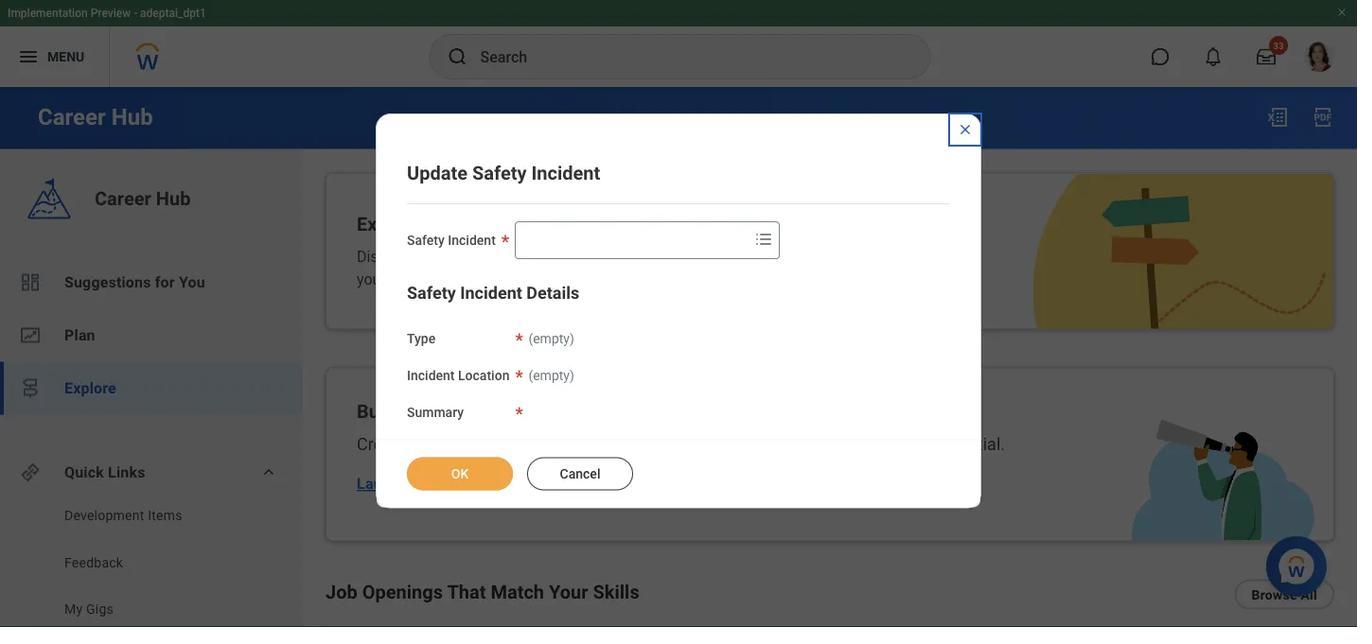Task type: locate. For each thing, give the bounding box(es) containing it.
1 vertical spatial path
[[463, 475, 495, 493]]

to up by-
[[464, 401, 481, 423]]

list
[[0, 256, 303, 415], [0, 507, 303, 628]]

1 vertical spatial a
[[411, 435, 420, 455]]

0 vertical spatial hub
[[112, 104, 153, 131]]

feedback link
[[62, 554, 257, 573]]

0 vertical spatial explore
[[357, 214, 421, 236]]

your up step
[[486, 401, 525, 423]]

to right path
[[559, 435, 575, 455]]

build a path to your dream role
[[357, 401, 628, 423]]

explore inside explore link
[[64, 380, 116, 398]]

adeptai_dpt1
[[140, 7, 206, 20]]

details
[[527, 284, 580, 304]]

update
[[407, 162, 468, 184]]

career inside button
[[412, 475, 459, 493]]

dream
[[530, 401, 585, 423]]

suggestions for you
[[64, 274, 205, 292]]

a
[[405, 401, 415, 423], [411, 435, 420, 455]]

career hub main content
[[0, 87, 1358, 628]]

and right grow
[[808, 248, 833, 266]]

1 vertical spatial list
[[0, 507, 303, 628]]

1 (empty) from the top
[[529, 331, 575, 347]]

list containing development items
[[0, 507, 303, 628]]

for
[[155, 274, 175, 292]]

moves right 'next'
[[712, 435, 763, 455]]

job
[[326, 582, 358, 604]]

2 horizontal spatial to
[[753, 248, 767, 266]]

path down by-
[[463, 475, 495, 493]]

arrow right image
[[557, 475, 576, 494]]

list containing suggestions for you
[[0, 256, 303, 415]]

career down discover
[[390, 271, 432, 289]]

your left skills
[[549, 582, 589, 604]]

next
[[676, 435, 708, 455]]

your right discover
[[419, 248, 448, 266]]

0 horizontal spatial explore
[[64, 380, 116, 398]]

safety inside group
[[407, 284, 456, 304]]

close environment banner image
[[1337, 7, 1348, 18]]

your
[[419, 248, 448, 266], [357, 271, 386, 289], [638, 435, 671, 455], [846, 435, 879, 455]]

update safety incident
[[407, 162, 601, 184]]

0 vertical spatial path
[[420, 401, 459, 423]]

0 vertical spatial your
[[425, 214, 465, 236]]

openings
[[362, 582, 443, 604]]

your left 'next'
[[638, 435, 671, 455]]

1 vertical spatial explore
[[64, 380, 116, 398]]

reach
[[799, 435, 842, 455]]

2 vertical spatial career
[[883, 435, 931, 455]]

plan link
[[0, 309, 303, 362]]

incident down the upcoming
[[460, 284, 523, 304]]

career hub
[[38, 104, 153, 131], [95, 188, 191, 210]]

2 horizontal spatial career
[[883, 435, 931, 455]]

all
[[1302, 587, 1318, 603]]

career for upcoming
[[390, 271, 432, 289]]

0 vertical spatial career hub
[[38, 104, 153, 131]]

1 horizontal spatial your
[[486, 401, 525, 423]]

1 vertical spatial career
[[390, 271, 432, 289]]

explore
[[579, 435, 634, 455]]

incident
[[532, 162, 601, 184], [448, 233, 496, 249], [460, 284, 523, 304], [407, 368, 455, 384]]

gigs
[[86, 602, 114, 618]]

onboarding home image
[[19, 324, 42, 347]]

safety
[[472, 162, 527, 184], [407, 233, 445, 249], [407, 284, 456, 304]]

and left learn
[[618, 248, 643, 266]]

your
[[425, 214, 465, 236], [486, 401, 525, 423], [549, 582, 589, 604]]

2 horizontal spatial your
[[549, 582, 589, 604]]

your down discover
[[357, 271, 386, 289]]

notifications large image
[[1205, 47, 1223, 66]]

launch
[[357, 475, 408, 493]]

1 horizontal spatial path
[[463, 475, 495, 493]]

(empty)
[[529, 331, 575, 347], [529, 368, 575, 384]]

explore
[[357, 214, 421, 236], [64, 380, 116, 398]]

moves inside discover your upcoming career moves and learn new skills to grow and improve your career suggestions.
[[569, 248, 614, 266]]

and
[[618, 248, 643, 266], [808, 248, 833, 266], [767, 435, 795, 455]]

2 list from the top
[[0, 507, 303, 628]]

0 vertical spatial to
[[753, 248, 767, 266]]

your right reach
[[846, 435, 879, 455]]

moves down the future at the left top of the page
[[569, 248, 614, 266]]

moves
[[569, 248, 614, 266], [712, 435, 763, 455]]

1 vertical spatial to
[[464, 401, 481, 423]]

0 vertical spatial career
[[523, 248, 565, 266]]

suggestions.
[[436, 271, 522, 289]]

build
[[357, 401, 400, 423]]

explore down plan
[[64, 380, 116, 398]]

career down the future at the left top of the page
[[523, 248, 565, 266]]

0 horizontal spatial moves
[[569, 248, 614, 266]]

1 list from the top
[[0, 256, 303, 415]]

safety up the type
[[407, 284, 456, 304]]

1 horizontal spatial moves
[[712, 435, 763, 455]]

path inside button
[[463, 475, 495, 493]]

explore up discover
[[357, 214, 421, 236]]

your up the upcoming
[[425, 214, 465, 236]]

2 horizontal spatial and
[[808, 248, 833, 266]]

1 horizontal spatial hub
[[156, 188, 191, 210]]

hub
[[112, 104, 153, 131], [156, 188, 191, 210]]

inbox large image
[[1258, 47, 1277, 66]]

development
[[64, 509, 144, 524]]

(empty) up dream
[[529, 368, 575, 384]]

career left 'potential.'
[[883, 435, 931, 455]]

0 vertical spatial a
[[405, 401, 415, 423]]

to inside discover your upcoming career moves and learn new skills to grow and improve your career suggestions.
[[753, 248, 767, 266]]

1 horizontal spatial and
[[767, 435, 795, 455]]

type
[[407, 331, 436, 347]]

0 horizontal spatial your
[[425, 214, 465, 236]]

to
[[753, 248, 767, 266], [464, 401, 481, 423], [559, 435, 575, 455]]

suggestions
[[64, 274, 151, 292]]

(empty) down details
[[529, 331, 575, 347]]

1 vertical spatial your
[[486, 401, 525, 423]]

your for match
[[549, 582, 589, 604]]

path up step-
[[420, 401, 459, 423]]

safety left the upcoming
[[407, 233, 445, 249]]

0 horizontal spatial hub
[[112, 104, 153, 131]]

2 vertical spatial your
[[549, 582, 589, 604]]

1 horizontal spatial to
[[559, 435, 575, 455]]

timeline milestone image
[[19, 377, 42, 400]]

0 horizontal spatial to
[[464, 401, 481, 423]]

location
[[458, 368, 510, 384]]

0 horizontal spatial career
[[390, 271, 432, 289]]

a left step-
[[411, 435, 420, 455]]

role
[[590, 401, 628, 423]]

safety incident details
[[407, 284, 580, 304]]

step-
[[424, 435, 462, 455]]

0 vertical spatial list
[[0, 256, 303, 415]]

to left grow
[[753, 248, 767, 266]]

view printable version (pdf) image
[[1312, 106, 1335, 129]]

1 horizontal spatial career
[[523, 248, 565, 266]]

safety up explore your career future
[[472, 162, 527, 184]]

upcoming
[[452, 248, 519, 266]]

career
[[523, 248, 565, 266], [390, 271, 432, 289], [883, 435, 931, 455]]

cancel button
[[527, 458, 634, 491]]

a for build
[[405, 401, 415, 423]]

by-
[[462, 435, 484, 455]]

path
[[420, 401, 459, 423], [463, 475, 495, 493]]

1 vertical spatial (empty)
[[529, 368, 575, 384]]

job openings that match your skills
[[326, 582, 640, 604]]

implementation preview -   adeptai_dpt1 banner
[[0, 0, 1358, 87]]

incident up the summary
[[407, 368, 455, 384]]

2 vertical spatial safety
[[407, 284, 456, 304]]

career
[[38, 104, 106, 131], [95, 188, 151, 210], [469, 214, 526, 236], [412, 475, 459, 493]]

a right build
[[405, 401, 415, 423]]

step
[[484, 435, 517, 455]]

0 horizontal spatial path
[[420, 401, 459, 423]]

feedback
[[64, 555, 123, 571]]

discover
[[357, 248, 415, 266]]

1 vertical spatial hub
[[156, 188, 191, 210]]

your for to
[[486, 401, 525, 423]]

create a step-by-step path to explore your next moves and reach your career potential.
[[357, 435, 1006, 455]]

0 vertical spatial moves
[[569, 248, 614, 266]]

1 vertical spatial safety
[[407, 233, 445, 249]]

ok button
[[407, 458, 513, 491]]

safety incident details button
[[407, 284, 580, 304]]

0 vertical spatial (empty)
[[529, 331, 575, 347]]

incident up "suggestions."
[[448, 233, 496, 249]]

incident up the future at the left top of the page
[[532, 162, 601, 184]]

explore for explore
[[64, 380, 116, 398]]

1 horizontal spatial explore
[[357, 214, 421, 236]]

learn
[[647, 248, 680, 266]]

0 vertical spatial safety
[[472, 162, 527, 184]]

improve
[[837, 248, 891, 266]]

my
[[64, 602, 83, 618]]

explore for explore your career future
[[357, 214, 421, 236]]

and left reach
[[767, 435, 795, 455]]

2 (empty) from the top
[[529, 368, 575, 384]]



Task type: vqa. For each thing, say whether or not it's contained in the screenshot.
third Row from the top of the Time to Fill Critical Jobs Element
no



Task type: describe. For each thing, give the bounding box(es) containing it.
0 horizontal spatial and
[[618, 248, 643, 266]]

discover your upcoming career moves and learn new skills to grow and improve your career suggestions.
[[357, 248, 891, 289]]

close update safety incident image
[[958, 122, 973, 137]]

safety incident details group
[[407, 282, 951, 423]]

plan
[[64, 327, 95, 345]]

preview
[[91, 7, 131, 20]]

search image
[[446, 45, 469, 68]]

skills
[[593, 582, 640, 604]]

path for a
[[420, 401, 459, 423]]

create
[[357, 435, 407, 455]]

implementation preview -   adeptai_dpt1
[[8, 7, 206, 20]]

potential.
[[935, 435, 1006, 455]]

profile logan mcneil element
[[1294, 36, 1347, 78]]

you
[[179, 274, 205, 292]]

development items link
[[62, 507, 257, 526]]

match
[[491, 582, 545, 604]]

launch career path builder
[[357, 475, 549, 493]]

career for step-
[[883, 435, 931, 455]]

1 vertical spatial moves
[[712, 435, 763, 455]]

ok
[[451, 466, 469, 482]]

Safety Incident field
[[516, 223, 749, 258]]

browse
[[1252, 587, 1298, 603]]

launch career path builder icon image
[[1133, 421, 1315, 541]]

explore your career future
[[357, 214, 586, 236]]

path
[[521, 435, 555, 455]]

prompts image
[[753, 228, 775, 251]]

safety incident
[[407, 233, 496, 249]]

browse all
[[1252, 587, 1318, 603]]

development items
[[64, 509, 182, 524]]

a for create
[[411, 435, 420, 455]]

skills
[[715, 248, 750, 266]]

path for career
[[463, 475, 495, 493]]

implementation
[[8, 7, 88, 20]]

(empty) for incident location
[[529, 368, 575, 384]]

my gigs
[[64, 602, 114, 618]]

and for grow
[[808, 248, 833, 266]]

(empty) for type
[[529, 331, 575, 347]]

suggestions for you link
[[0, 256, 303, 309]]

1 vertical spatial career hub
[[95, 188, 191, 210]]

items
[[148, 509, 182, 524]]

my gigs link
[[62, 601, 257, 620]]

safety for safety incident details
[[407, 284, 456, 304]]

builder
[[499, 475, 549, 493]]

incident location
[[407, 368, 510, 384]]

update safety incident dialog
[[376, 114, 982, 509]]

-
[[134, 7, 137, 20]]

browse all link
[[1235, 580, 1335, 610]]

safety for safety incident
[[407, 233, 445, 249]]

launch career path builder button
[[357, 475, 576, 494]]

new
[[684, 248, 712, 266]]

explore link
[[0, 362, 303, 415]]

dashboard image
[[19, 271, 42, 294]]

export to excel image
[[1267, 106, 1290, 129]]

2 vertical spatial to
[[559, 435, 575, 455]]

future
[[531, 214, 586, 236]]

and for moves
[[767, 435, 795, 455]]

grow
[[771, 248, 804, 266]]

cancel
[[560, 466, 601, 482]]

that
[[447, 582, 486, 604]]

summary
[[407, 405, 464, 420]]



